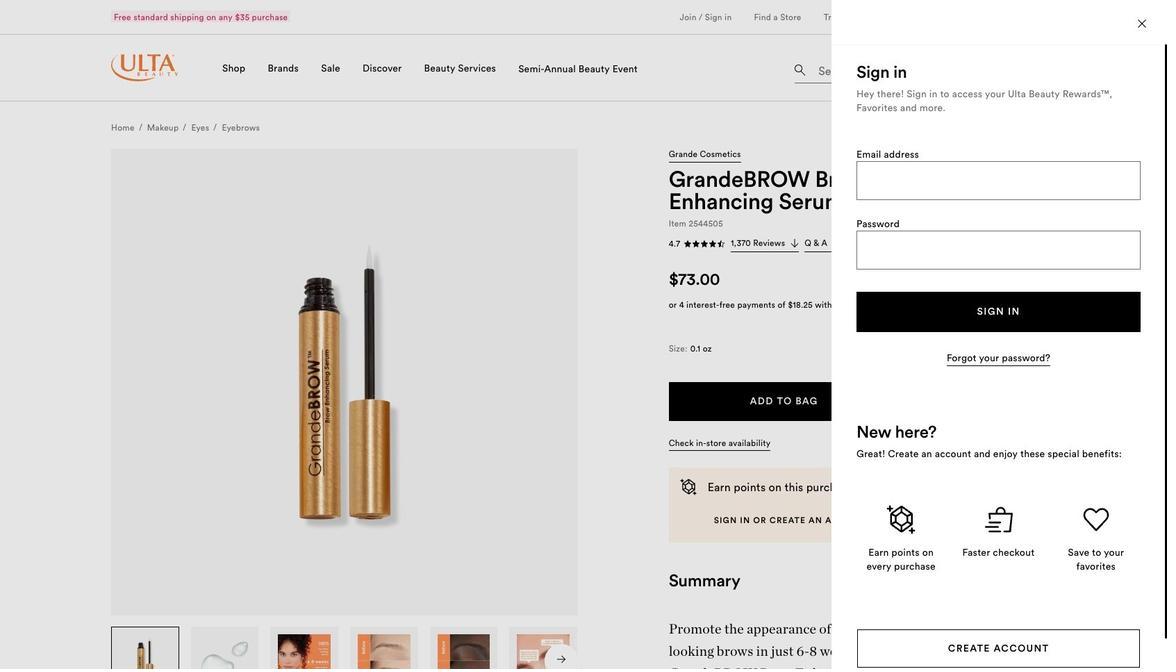 Task type: describe. For each thing, give the bounding box(es) containing it.
3 / 7 group
[[270, 627, 339, 669]]

2 starfilled image from the left
[[692, 239, 700, 248]]

next slide image
[[557, 655, 566, 663]]

product images carousel region
[[111, 149, 578, 669]]

3 starfilled image from the left
[[709, 239, 717, 248]]

Search products and more search field
[[817, 56, 985, 80]]

grande cosmetics grandebrow brow enhancing serum #4 image
[[358, 634, 410, 669]]

withiconright image
[[791, 239, 799, 247]]

4 / 7 group
[[350, 627, 419, 669]]

grande cosmetics grandebrow brow enhancing serum #2 image
[[198, 634, 251, 669]]

grande cosmetics grandebrow brow enhancing serum #6 image
[[517, 634, 570, 669]]

grande cosmetics grandebrow brow enhancing serum #5 image
[[437, 634, 490, 669]]

1 / 7 group
[[111, 627, 180, 669]]

6 / 7 group
[[509, 627, 578, 669]]



Task type: locate. For each thing, give the bounding box(es) containing it.
None text field
[[857, 162, 1140, 199]]

1 starfilled image from the left
[[684, 239, 692, 248]]

starhalf image
[[717, 239, 725, 248]]

grande cosmetics grandebrow brow enhancing serum #1 image
[[119, 634, 171, 669]]

None password field
[[857, 231, 1140, 268]]

None search field
[[795, 53, 989, 86]]

starfilled image
[[684, 239, 692, 248], [692, 239, 700, 248], [709, 239, 717, 248]]

starfilled image
[[700, 239, 709, 248]]

grande cosmetics grandebrow brow enhancing serum #3 image
[[278, 634, 331, 669]]

2 / 7 group
[[191, 627, 259, 669]]

close image
[[1138, 19, 1147, 28]]

5 / 7 group
[[430, 627, 498, 669]]



Task type: vqa. For each thing, say whether or not it's contained in the screenshot.
'0 Items in Bag' image on the top of page
no



